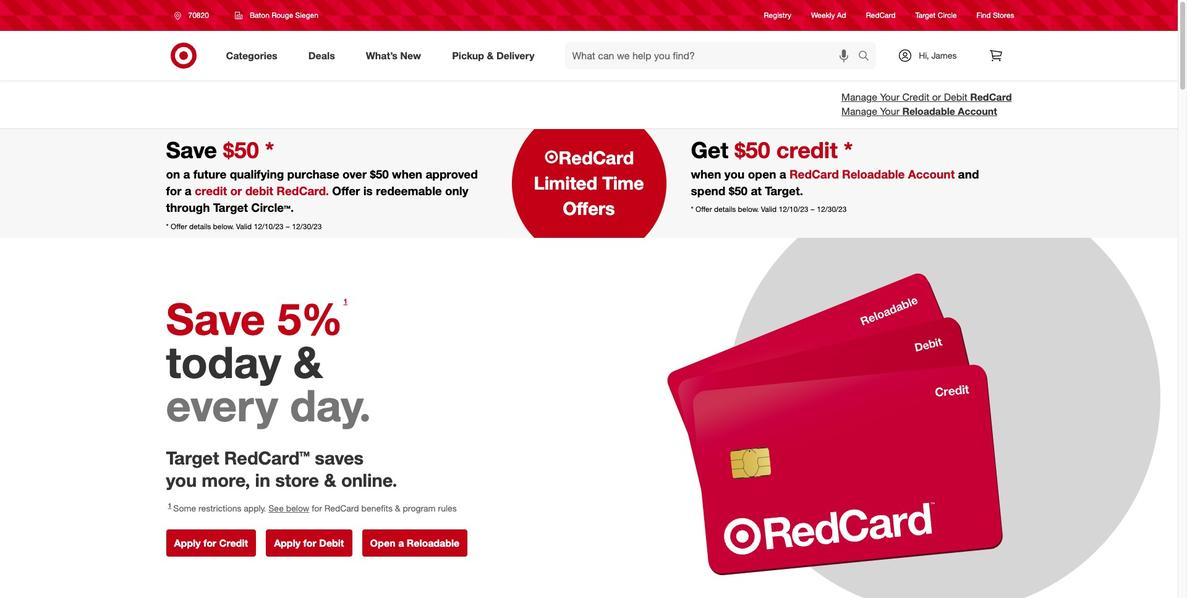 Task type: vqa. For each thing, say whether or not it's contained in the screenshot.
'redeemable'
yes



Task type: locate. For each thing, give the bounding box(es) containing it.
a inside open a reloadable link
[[399, 538, 404, 550]]

credit
[[903, 91, 930, 103], [219, 538, 248, 550]]

when you open a
[[691, 167, 790, 181]]

1 vertical spatial debit
[[319, 538, 344, 550]]

0 horizontal spatial when
[[392, 167, 423, 181]]

below.
[[739, 205, 759, 214], [213, 222, 234, 231]]

james
[[932, 50, 957, 61]]

1 when from the left
[[392, 167, 423, 181]]

1 vertical spatial reloadable
[[407, 538, 460, 550]]

2 save from the top
[[166, 292, 265, 346]]

below. down future
[[213, 222, 234, 231]]

1 inside 'link'
[[344, 297, 348, 306]]

1 horizontal spatial valid
[[762, 205, 777, 214]]

apply for credit
[[174, 538, 248, 550]]

1 horizontal spatial offer
[[332, 184, 360, 198]]

save for save
[[166, 137, 223, 163]]

1 horizontal spatial $50
[[729, 184, 748, 198]]

1 vertical spatial 12/30/23
[[292, 222, 322, 231]]

$50 up is
[[370, 167, 389, 181]]

0 horizontal spatial 12/30/23
[[292, 222, 322, 231]]

0 horizontal spatial apply
[[174, 538, 201, 550]]

0 vertical spatial details
[[715, 205, 736, 214]]

find stores
[[977, 11, 1015, 20]]

1 for 1
[[344, 297, 348, 306]]

apply inside "link"
[[274, 538, 301, 550]]

– down and spend $50 at target.
[[811, 205, 816, 214]]

search
[[853, 50, 883, 63]]

for down on
[[166, 184, 182, 198]]

below. for save
[[213, 222, 234, 231]]

12/30/23 down offer is redeemable only through target circle™.
[[292, 222, 322, 231]]

0 vertical spatial target
[[916, 11, 936, 20]]

0 vertical spatial below.
[[739, 205, 759, 214]]

0 horizontal spatial you
[[166, 470, 197, 492]]

target up more,
[[166, 447, 219, 469]]

offer for get
[[696, 205, 713, 214]]

apply down "below"
[[274, 538, 301, 550]]

save
[[166, 137, 223, 163], [166, 292, 265, 346]]

offer down through
[[171, 222, 187, 231]]

1 vertical spatial manage
[[842, 105, 878, 117]]

apply.
[[244, 504, 266, 514]]

12/10/23 for save
[[254, 222, 284, 231]]

1 inside 1 some restrictions apply. see below for redcard benefits & program rules
[[168, 503, 172, 510]]

&
[[487, 49, 494, 62], [293, 336, 323, 389], [324, 470, 337, 492], [395, 504, 401, 514]]

0 vertical spatial 12/30/23
[[818, 205, 847, 214]]

0 vertical spatial credit
[[903, 91, 930, 103]]

1 horizontal spatial debit
[[945, 91, 968, 103]]

1 horizontal spatial –
[[811, 205, 816, 214]]

benefits
[[362, 504, 393, 514]]

0 horizontal spatial reloadable
[[407, 538, 460, 550]]

circle™.
[[251, 201, 294, 215]]

and spend $50 at target.
[[691, 167, 980, 198]]

hi,
[[920, 50, 930, 61]]

offer down over at the top of the page
[[332, 184, 360, 198]]

valid down at
[[762, 205, 777, 214]]

1 vertical spatial target
[[213, 201, 248, 215]]

redcard
[[867, 11, 896, 20], [971, 91, 1013, 103], [559, 146, 634, 169], [325, 504, 359, 514]]

1 horizontal spatial reloadable
[[903, 105, 956, 117]]

you left open
[[725, 167, 745, 181]]

a
[[183, 167, 190, 181], [780, 167, 787, 181], [185, 184, 192, 198], [399, 538, 404, 550]]

12/10/23 for get
[[779, 205, 809, 214]]

0 horizontal spatial $50
[[370, 167, 389, 181]]

2 vertical spatial target
[[166, 447, 219, 469]]

0 horizontal spatial 12/10/23
[[254, 222, 284, 231]]

below. for get
[[739, 205, 759, 214]]

0 horizontal spatial valid
[[236, 222, 252, 231]]

debit
[[945, 91, 968, 103], [319, 538, 344, 550]]

2 manage from the top
[[842, 105, 878, 117]]

details down through
[[189, 222, 211, 231]]

for right "below"
[[312, 504, 322, 514]]

– down circle™.
[[286, 222, 290, 231]]

*
[[265, 137, 274, 163], [844, 137, 854, 163], [691, 205, 694, 214], [166, 222, 169, 231]]

target down future
[[213, 201, 248, 215]]

when up spend
[[691, 167, 722, 181]]

below. down at
[[739, 205, 759, 214]]

–
[[811, 205, 816, 214], [286, 222, 290, 231]]

$50 down when you open a
[[729, 184, 748, 198]]

1 horizontal spatial details
[[715, 205, 736, 214]]

siegen
[[295, 11, 319, 20]]

2 your from the top
[[881, 105, 900, 117]]

1 vertical spatial * offer details below. valid 12/10/23 – 12/30/23
[[166, 222, 322, 231]]

for down 'restrictions'
[[203, 538, 217, 550]]

target
[[916, 11, 936, 20], [213, 201, 248, 215], [166, 447, 219, 469]]

credit for for
[[219, 538, 248, 550]]

reloadable down 'or'
[[903, 105, 956, 117]]

1 vertical spatial –
[[286, 222, 290, 231]]

redcards image
[[657, 272, 1013, 576]]

some
[[173, 504, 196, 514]]

pickup
[[452, 49, 485, 62]]

12/30/23
[[818, 205, 847, 214], [292, 222, 322, 231]]

* offer details below. valid 12/10/23 – 12/30/23 down at
[[691, 205, 847, 214]]

today &
[[166, 336, 323, 389]]

0 horizontal spatial credit
[[219, 538, 248, 550]]

for inside 1 some restrictions apply. see below for redcard benefits & program rules
[[312, 504, 322, 514]]

* offer details below. valid 12/10/23 – 12/30/23 for get
[[691, 205, 847, 214]]

5%
[[277, 292, 343, 346]]

0 horizontal spatial details
[[189, 222, 211, 231]]

1 horizontal spatial below.
[[739, 205, 759, 214]]

0 vertical spatial $50
[[370, 167, 389, 181]]

offer
[[332, 184, 360, 198], [696, 205, 713, 214], [171, 222, 187, 231]]

spend
[[691, 184, 726, 198]]

1 vertical spatial below.
[[213, 222, 234, 231]]

1 horizontal spatial * offer details below. valid 12/10/23 – 12/30/23
[[691, 205, 847, 214]]

0 vertical spatial –
[[811, 205, 816, 214]]

1 left 'some'
[[168, 503, 172, 510]]

credit down 'restrictions'
[[219, 538, 248, 550]]

1 vertical spatial save
[[166, 292, 265, 346]]

stores
[[994, 11, 1015, 20]]

2 vertical spatial offer
[[171, 222, 187, 231]]

day.
[[290, 379, 371, 432]]

2 apply from the left
[[274, 538, 301, 550]]

1
[[344, 297, 348, 306], [168, 503, 172, 510]]

* link down through
[[166, 222, 169, 231]]

0 horizontal spatial * offer details below. valid 12/10/23 – 12/30/23
[[166, 222, 322, 231]]

1 save from the top
[[166, 137, 223, 163]]

* offer details below. valid 12/10/23 – 12/30/23
[[691, 205, 847, 214], [166, 222, 322, 231]]

0 vertical spatial debit
[[945, 91, 968, 103]]

1 vertical spatial 1
[[168, 503, 172, 510]]

limited
[[534, 172, 598, 194]]

target for circle
[[916, 11, 936, 20]]

offer is redeemable only through target circle™.
[[166, 184, 469, 215]]

offer down spend
[[696, 205, 713, 214]]

0 horizontal spatial debit
[[319, 538, 344, 550]]

$50
[[370, 167, 389, 181], [729, 184, 748, 198]]

credit inside the manage your credit or debit redcard manage your reloadable account
[[903, 91, 930, 103]]

offer for save
[[171, 222, 187, 231]]

redcard up the time
[[559, 146, 634, 169]]

apply
[[174, 538, 201, 550], [274, 538, 301, 550]]

1 horizontal spatial 12/30/23
[[818, 205, 847, 214]]

target inside the target redcard™ saves you more, in store & online.
[[166, 447, 219, 469]]

redcard up account
[[971, 91, 1013, 103]]

redcard left benefits at the bottom left of the page
[[325, 504, 359, 514]]

0 vertical spatial 12/10/23
[[779, 205, 809, 214]]

0 vertical spatial * offer details below. valid 12/10/23 – 12/30/23
[[691, 205, 847, 214]]

manage your credit or debit redcard manage your reloadable account
[[842, 91, 1013, 117]]

debit right 'or'
[[945, 91, 968, 103]]

valid down circle™.
[[236, 222, 252, 231]]

reloadable
[[903, 105, 956, 117], [407, 538, 460, 550]]

* link up and spend $50 at target.
[[844, 137, 854, 163]]

when up redeemable
[[392, 167, 423, 181]]

you up 'some'
[[166, 470, 197, 492]]

1 horizontal spatial you
[[725, 167, 745, 181]]

a right open
[[399, 538, 404, 550]]

1 vertical spatial $50
[[729, 184, 748, 198]]

0 horizontal spatial –
[[286, 222, 290, 231]]

1 vertical spatial valid
[[236, 222, 252, 231]]

approved
[[426, 167, 478, 181]]

what's new
[[366, 49, 421, 62]]

apply for debit
[[274, 538, 344, 550]]

0 vertical spatial 1
[[344, 297, 348, 306]]

1 horizontal spatial 12/10/23
[[779, 205, 809, 214]]

redcard link
[[867, 10, 896, 21]]

0 horizontal spatial offer
[[171, 222, 187, 231]]

* offer details below. valid 12/10/23 – 12/30/23 for save
[[166, 222, 322, 231]]

1 horizontal spatial when
[[691, 167, 722, 181]]

0 vertical spatial manage
[[842, 91, 878, 103]]

debit down 1 some restrictions apply. see below for redcard benefits & program rules
[[319, 538, 344, 550]]

1 vertical spatial your
[[881, 105, 900, 117]]

2 horizontal spatial offer
[[696, 205, 713, 214]]

1 vertical spatial 12/10/23
[[254, 222, 284, 231]]

0 vertical spatial your
[[881, 91, 900, 103]]

1 vertical spatial credit
[[219, 538, 248, 550]]

1 horizontal spatial credit
[[903, 91, 930, 103]]

1 right 5%
[[344, 297, 348, 306]]

and
[[959, 167, 980, 181]]

12/30/23 down and spend $50 at target.
[[818, 205, 847, 214]]

0 horizontal spatial below.
[[213, 222, 234, 231]]

apply down 'some'
[[174, 538, 201, 550]]

1 vertical spatial details
[[189, 222, 211, 231]]

1 vertical spatial you
[[166, 470, 197, 492]]

reloadable down program
[[407, 538, 460, 550]]

2 when from the left
[[691, 167, 722, 181]]

for down 1 some restrictions apply. see below for redcard benefits & program rules
[[303, 538, 317, 550]]

credit left 'or'
[[903, 91, 930, 103]]

offer inside offer is redeemable only through target circle™.
[[332, 184, 360, 198]]

0 vertical spatial save
[[166, 137, 223, 163]]

0 vertical spatial valid
[[762, 205, 777, 214]]

details down spend
[[715, 205, 736, 214]]

1 horizontal spatial 1
[[344, 297, 348, 306]]

* offer details below. valid 12/10/23 – 12/30/23 down circle™.
[[166, 222, 322, 231]]

12/10/23 down circle™.
[[254, 222, 284, 231]]

you
[[725, 167, 745, 181], [166, 470, 197, 492]]

target.
[[766, 184, 804, 198]]

offers
[[563, 198, 615, 220]]

0 vertical spatial offer
[[332, 184, 360, 198]]

1 vertical spatial offer
[[696, 205, 713, 214]]

weekly
[[812, 11, 836, 20]]

target left 'circle'
[[916, 11, 936, 20]]

0 vertical spatial reloadable
[[903, 105, 956, 117]]

* link up qualifying
[[265, 137, 274, 163]]

save for save 5%
[[166, 292, 265, 346]]

is
[[364, 184, 373, 198]]

12/10/23
[[779, 205, 809, 214], [254, 222, 284, 231]]

a up target.
[[780, 167, 787, 181]]

1 horizontal spatial apply
[[274, 538, 301, 550]]

12/10/23 down target.
[[779, 205, 809, 214]]

target circle link
[[916, 10, 958, 21]]

deals link
[[298, 42, 351, 69]]

1 apply from the left
[[174, 538, 201, 550]]

valid
[[762, 205, 777, 214], [236, 222, 252, 231]]

0 horizontal spatial 1
[[168, 503, 172, 510]]



Task type: describe. For each thing, give the bounding box(es) containing it.
$50 inside on a future qualifying purchase over $50 when approved for a
[[370, 167, 389, 181]]

categories link
[[216, 42, 293, 69]]

target for redcard™
[[166, 447, 219, 469]]

what's new link
[[356, 42, 437, 69]]

circle
[[938, 11, 958, 20]]

70820 button
[[166, 4, 222, 27]]

12/30/23 for save
[[292, 222, 322, 231]]

open a reloadable
[[370, 538, 460, 550]]

over
[[343, 167, 367, 181]]

open a reloadable link
[[362, 530, 468, 557]]

today
[[166, 336, 281, 389]]

on
[[166, 167, 180, 181]]

limited time offers
[[534, 172, 644, 220]]

what's
[[366, 49, 398, 62]]

debit inside "link"
[[319, 538, 344, 550]]

* down through
[[166, 222, 169, 231]]

time
[[603, 172, 644, 194]]

pickup & delivery
[[452, 49, 535, 62]]

redeemable
[[376, 184, 442, 198]]

baton rouge siegen
[[250, 11, 319, 20]]

for inside on a future qualifying purchase over $50 when approved for a
[[166, 184, 182, 198]]

apply for credit link
[[166, 530, 256, 557]]

see
[[269, 504, 284, 514]]

baton rouge siegen button
[[227, 4, 327, 27]]

credit for your
[[903, 91, 930, 103]]

purchase
[[287, 167, 340, 181]]

through
[[166, 201, 210, 215]]

saves
[[315, 447, 364, 469]]

new
[[401, 49, 421, 62]]

apply for debit link
[[266, 530, 352, 557]]

hi, james
[[920, 50, 957, 61]]

* up qualifying
[[265, 137, 274, 163]]

details for save
[[189, 222, 211, 231]]

qualifying
[[230, 167, 284, 181]]

a right on
[[183, 167, 190, 181]]

online.
[[342, 470, 398, 492]]

program
[[403, 504, 436, 514]]

registry link
[[764, 10, 792, 21]]

store
[[276, 470, 319, 492]]

pickup & delivery link
[[442, 42, 550, 69]]

target inside offer is redeemable only through target circle™.
[[213, 201, 248, 215]]

delivery
[[497, 49, 535, 62]]

future
[[193, 167, 227, 181]]

70820
[[188, 11, 209, 20]]

registry
[[764, 11, 792, 20]]

– for get
[[811, 205, 816, 214]]

* down spend
[[691, 205, 694, 214]]

redcard™
[[224, 447, 310, 469]]

& inside the target redcard™ saves you more, in store & online.
[[324, 470, 337, 492]]

get
[[691, 137, 735, 163]]

1 manage from the top
[[842, 91, 878, 103]]

redcard inside the manage your credit or debit redcard manage your reloadable account
[[971, 91, 1013, 103]]

account
[[959, 105, 998, 117]]

rules
[[438, 504, 457, 514]]

What can we help you find? suggestions appear below search field
[[565, 42, 862, 69]]

rouge
[[272, 11, 293, 20]]

deals
[[309, 49, 335, 62]]

reloadable inside the manage your credit or debit redcard manage your reloadable account
[[903, 105, 956, 117]]

every day.
[[166, 379, 371, 432]]

at
[[751, 184, 762, 198]]

1 some restrictions apply. see below for redcard benefits & program rules
[[168, 503, 457, 514]]

restrictions
[[199, 504, 242, 514]]

more,
[[202, 470, 250, 492]]

apply for apply for credit
[[174, 538, 201, 550]]

save 5%
[[166, 292, 343, 346]]

debit inside the manage your credit or debit redcard manage your reloadable account
[[945, 91, 968, 103]]

below
[[286, 504, 310, 514]]

find stores link
[[977, 10, 1015, 21]]

1 link
[[342, 297, 350, 311]]

for inside "link"
[[303, 538, 317, 550]]

when inside on a future qualifying purchase over $50 when approved for a
[[392, 167, 423, 181]]

categories
[[226, 49, 278, 62]]

valid for save
[[236, 222, 252, 231]]

1 for 1 some restrictions apply. see below for redcard benefits & program rules
[[168, 503, 172, 510]]

baton
[[250, 11, 270, 20]]

apply for apply for debit
[[274, 538, 301, 550]]

weekly ad
[[812, 11, 847, 20]]

* up and spend $50 at target.
[[844, 137, 854, 163]]

& inside 1 some restrictions apply. see below for redcard benefits & program rules
[[395, 504, 401, 514]]

$50 inside and spend $50 at target.
[[729, 184, 748, 198]]

in
[[255, 470, 271, 492]]

only
[[446, 184, 469, 198]]

target redcard™ saves you more, in store & online.
[[166, 447, 398, 492]]

redcard inside 1 some restrictions apply. see below for redcard benefits & program rules
[[325, 504, 359, 514]]

* link down spend
[[691, 205, 694, 214]]

redcard right ad
[[867, 11, 896, 20]]

find
[[977, 11, 992, 20]]

weekly ad link
[[812, 10, 847, 21]]

search button
[[853, 42, 883, 72]]

target circle
[[916, 11, 958, 20]]

details for get
[[715, 205, 736, 214]]

0 vertical spatial you
[[725, 167, 745, 181]]

open
[[748, 167, 777, 181]]

or
[[933, 91, 942, 103]]

ad
[[838, 11, 847, 20]]

every
[[166, 379, 278, 432]]

a up through
[[185, 184, 192, 198]]

1 your from the top
[[881, 91, 900, 103]]

12/30/23 for get
[[818, 205, 847, 214]]

open
[[370, 538, 396, 550]]

you inside the target redcard™ saves you more, in store & online.
[[166, 470, 197, 492]]

valid for get
[[762, 205, 777, 214]]

– for save
[[286, 222, 290, 231]]

on a future qualifying purchase over $50 when approved for a
[[166, 167, 478, 198]]



